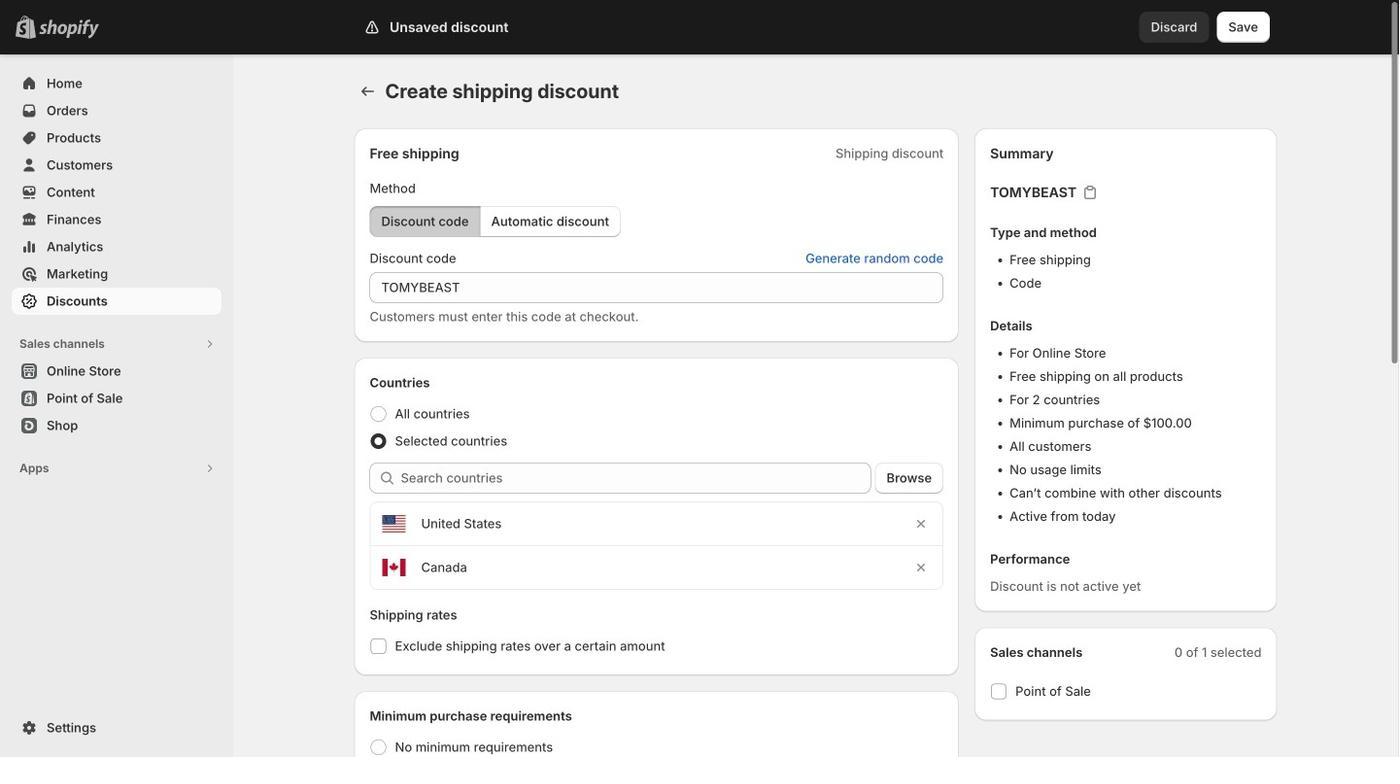 Task type: locate. For each thing, give the bounding box(es) containing it.
None text field
[[370, 272, 944, 303]]



Task type: describe. For each thing, give the bounding box(es) containing it.
shopify image
[[39, 19, 99, 39]]

Search countries text field
[[401, 463, 871, 494]]



Task type: vqa. For each thing, say whether or not it's contained in the screenshot.
text field
yes



